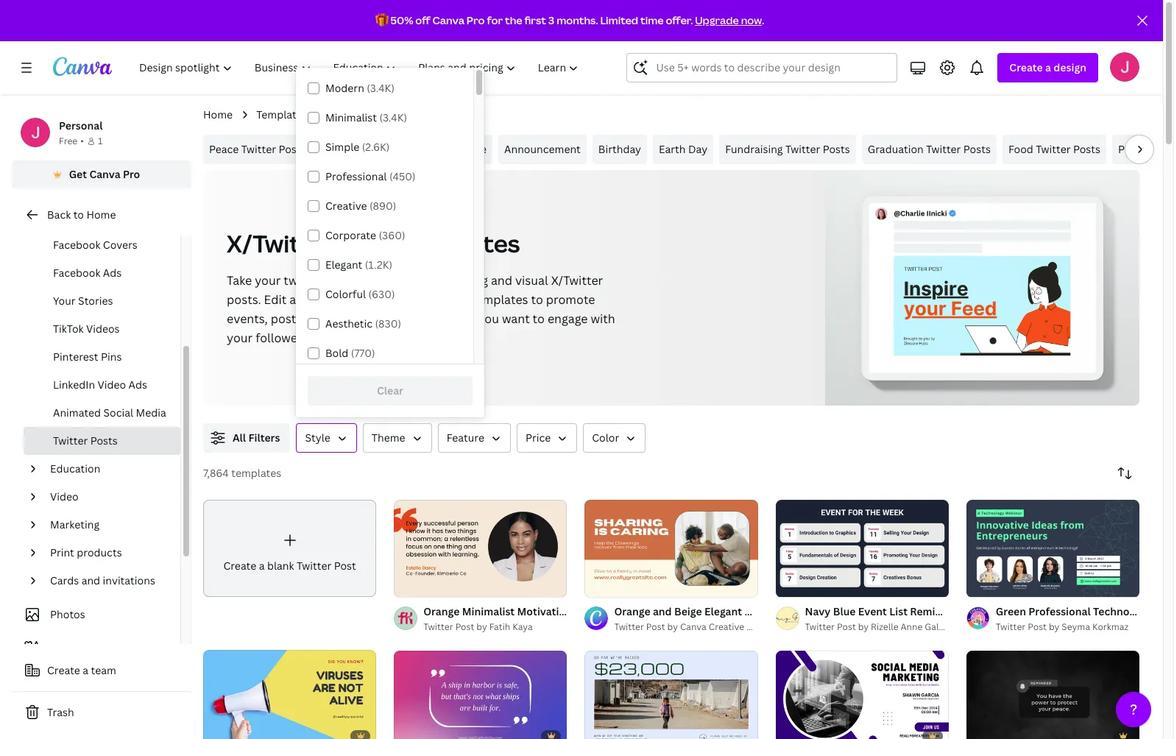 Task type: vqa. For each thing, say whether or not it's contained in the screenshot.
Video "link"
yes



Task type: locate. For each thing, give the bounding box(es) containing it.
feature button
[[438, 423, 511, 453]]

promote
[[546, 291, 595, 308]]

x/twitter up tweets
[[227, 227, 336, 259]]

0 vertical spatial canva
[[432, 13, 464, 27]]

post left seyma
[[1028, 620, 1047, 633]]

0 horizontal spatial pro
[[123, 167, 140, 181]]

posts down animated social media link
[[90, 434, 118, 448]]

50%
[[390, 13, 413, 27]]

x/twitter
[[227, 227, 336, 259], [551, 272, 603, 289], [388, 291, 440, 308]]

modern
[[325, 81, 364, 95]]

print
[[50, 545, 74, 559]]

green
[[996, 604, 1026, 618]]

Search search field
[[656, 54, 888, 82]]

by up light blue and green strong and bold conflict/displacement crisis hub twitter post image
[[667, 620, 678, 633]]

1 horizontal spatial create
[[223, 559, 256, 573]]

post up light blue and green strong and bold conflict/displacement crisis hub twitter post image
[[646, 620, 665, 633]]

social media
[[331, 107, 394, 121]]

0 horizontal spatial media
[[136, 406, 166, 420]]

any left of at the left of the page
[[290, 291, 310, 308]]

0 vertical spatial minimalist
[[325, 110, 377, 124]]

0 horizontal spatial social
[[103, 406, 133, 420]]

price button
[[517, 423, 577, 453]]

use
[[359, 311, 379, 327]]

a left design
[[1045, 60, 1051, 74]]

white & purple modern social media marketing twitter  post image
[[776, 650, 949, 739]]

1 vertical spatial create
[[223, 559, 256, 573]]

quote right "motivational" on the left of page
[[583, 604, 614, 618]]

1 vertical spatial (3.4k)
[[379, 110, 407, 124]]

1 vertical spatial ads
[[129, 378, 147, 392]]

(770)
[[351, 346, 375, 360]]

the right for
[[505, 13, 522, 27]]

time
[[640, 13, 664, 27]]

(360)
[[379, 228, 405, 242]]

twitter post by fatih kaya link
[[423, 620, 567, 634]]

pro up "back to home" link
[[123, 167, 140, 181]]

off
[[415, 13, 430, 27]]

0 horizontal spatial a
[[83, 663, 88, 677]]

announcement link
[[498, 135, 587, 164]]

your down the events,
[[227, 330, 253, 346]]

create inside create a blank twitter post element
[[223, 559, 256, 573]]

minimalist inside orange minimalist motivational quote twitter post twitter post by fatih kaya
[[462, 604, 515, 618]]

0 horizontal spatial minimalist
[[325, 110, 377, 124]]

home up peace
[[203, 107, 233, 121]]

0 vertical spatial (3.4k)
[[367, 81, 395, 95]]

0 vertical spatial a
[[1045, 60, 1051, 74]]

colorful (630)
[[325, 287, 395, 301]]

facebook covers link
[[24, 231, 180, 259]]

2 horizontal spatial create
[[1009, 60, 1043, 74]]

1 vertical spatial with
[[591, 311, 615, 327]]

earth day
[[659, 142, 708, 156]]

canva for 🎁
[[432, 13, 464, 27]]

posts left "graduation"
[[823, 142, 850, 156]]

twitter post by canva creative studio link
[[614, 620, 774, 634]]

black elegant notification popup quote reminder twitter post image
[[966, 650, 1139, 739]]

(3.4k)
[[367, 81, 395, 95], [379, 110, 407, 124]]

canva inside button
[[89, 167, 120, 181]]

professional down simple (2.6k)
[[325, 169, 387, 183]]

the inside take your tweets to the next level with striking and visual x/twitter posts. edit any of these free x/twitter post templates to promote events, post quotes, or use in any other way you want to engage with your followers.
[[340, 272, 359, 289]]

cards
[[50, 573, 79, 587]]

quote up professional (450)
[[368, 142, 399, 156]]

tweets
[[284, 272, 322, 289]]

twitter inside twitter post by canva creative studio "link"
[[614, 620, 644, 633]]

1 vertical spatial templates
[[471, 291, 528, 308]]

0 horizontal spatial video
[[50, 490, 78, 503]]

2 horizontal spatial canva
[[680, 620, 706, 633]]

create left the team
[[47, 663, 80, 677]]

1 vertical spatial any
[[396, 311, 416, 327]]

1 horizontal spatial the
[[505, 13, 522, 27]]

a inside create a blank twitter post element
[[259, 559, 265, 573]]

0 vertical spatial your
[[255, 272, 281, 289]]

twitter inside fundraising twitter posts link
[[785, 142, 820, 156]]

canva right off
[[432, 13, 464, 27]]

1 vertical spatial media
[[136, 406, 166, 420]]

0 horizontal spatial create
[[47, 663, 80, 677]]

2 by from the left
[[667, 620, 678, 633]]

any right in
[[396, 311, 416, 327]]

1 vertical spatial creative
[[709, 620, 744, 633]]

0 vertical spatial social
[[331, 107, 361, 121]]

0 vertical spatial x/twitter
[[227, 227, 336, 259]]

visual
[[515, 272, 548, 289]]

by left the fatih
[[477, 620, 487, 633]]

0 vertical spatial post
[[341, 227, 395, 259]]

1 vertical spatial your
[[227, 330, 253, 346]]

0 vertical spatial create
[[1009, 60, 1043, 74]]

2 vertical spatial canva
[[680, 620, 706, 633]]

1 vertical spatial professional
[[1029, 604, 1091, 618]]

post down blue
[[837, 620, 856, 633]]

1 horizontal spatial ads
[[129, 378, 147, 392]]

create left design
[[1009, 60, 1043, 74]]

to
[[73, 208, 84, 222], [325, 272, 337, 289], [531, 291, 543, 308], [533, 311, 545, 327]]

earth
[[659, 142, 686, 156]]

video link
[[44, 483, 172, 511]]

news link
[[318, 135, 357, 164]]

with right engage
[[591, 311, 615, 327]]

green professional technology web twitter post by seyma korkmaz
[[996, 604, 1174, 633]]

x/twitter post templates
[[227, 227, 520, 259]]

0 horizontal spatial canva
[[89, 167, 120, 181]]

0 horizontal spatial quote
[[368, 142, 399, 156]]

1 vertical spatial facebook
[[53, 266, 100, 280]]

bold (770)
[[325, 346, 375, 360]]

(3.4k) for minimalist (3.4k)
[[379, 110, 407, 124]]

marketing
[[50, 517, 99, 531]]

x/twitter up promote
[[551, 272, 603, 289]]

social down modern
[[331, 107, 361, 121]]

0 horizontal spatial home
[[86, 208, 116, 222]]

x/twitter post templates image
[[825, 170, 1139, 406], [894, 256, 1071, 355]]

templates down all filters on the left of the page
[[231, 466, 281, 480]]

post right blank
[[334, 559, 356, 573]]

1 vertical spatial post
[[443, 291, 468, 308]]

by inside green professional technology web twitter post by seyma korkmaz
[[1049, 620, 1060, 633]]

templates
[[256, 107, 307, 121]]

1 horizontal spatial a
[[259, 559, 265, 573]]

create a design button
[[998, 53, 1098, 82]]

1 vertical spatial the
[[340, 272, 359, 289]]

create for create a team
[[47, 663, 80, 677]]

corporate
[[325, 228, 376, 242]]

posts for peace twitter posts
[[279, 142, 306, 156]]

a for design
[[1045, 60, 1051, 74]]

galvez
[[925, 620, 953, 633]]

reminder
[[910, 604, 959, 618]]

creative left studio
[[709, 620, 744, 633]]

a inside the create a team "button"
[[83, 663, 88, 677]]

2 horizontal spatial a
[[1045, 60, 1051, 74]]

canva left studio
[[680, 620, 706, 633]]

ads inside facebook ads link
[[103, 266, 122, 280]]

0 vertical spatial professional
[[325, 169, 387, 183]]

🎁 50% off canva pro for the first 3 months. limited time offer. upgrade now .
[[375, 13, 764, 27]]

4 by from the left
[[1049, 620, 1060, 633]]

elegant (1.2k)
[[325, 258, 392, 272]]

web
[[1153, 604, 1174, 618]]

1 by from the left
[[477, 620, 487, 633]]

0 vertical spatial creative
[[325, 199, 367, 213]]

twitter
[[417, 107, 452, 121], [241, 142, 276, 156], [785, 142, 820, 156], [926, 142, 961, 156], [1036, 142, 1071, 156], [53, 434, 88, 448], [297, 559, 331, 573], [617, 604, 652, 618], [961, 604, 996, 618], [423, 620, 453, 633], [614, 620, 644, 633], [805, 620, 835, 633], [996, 620, 1026, 633]]

create a blank twitter post element
[[203, 500, 376, 597]]

2 facebook from the top
[[53, 266, 100, 280]]

create inside create a design dropdown button
[[1009, 60, 1043, 74]]

create left blank
[[223, 559, 256, 573]]

posts for fundraising twitter posts
[[823, 142, 850, 156]]

1
[[98, 135, 103, 147]]

social
[[331, 107, 361, 121], [103, 406, 133, 420]]

1 horizontal spatial media
[[363, 107, 394, 121]]

1 horizontal spatial minimalist
[[462, 604, 515, 618]]

3 by from the left
[[858, 620, 869, 633]]

the down elegant
[[340, 272, 359, 289]]

facebook up your stories
[[53, 266, 100, 280]]

price
[[526, 431, 551, 445]]

1 vertical spatial canva
[[89, 167, 120, 181]]

graduation twitter posts
[[868, 142, 991, 156]]

way
[[453, 311, 475, 327]]

education
[[50, 462, 100, 476]]

1 vertical spatial a
[[259, 559, 265, 573]]

home up facebook covers link
[[86, 208, 116, 222]]

love link
[[457, 135, 493, 164]]

theme
[[372, 431, 405, 445]]

video up 'marketing'
[[50, 490, 78, 503]]

twitter post
[[417, 107, 477, 121]]

creative inside "link"
[[709, 620, 744, 633]]

1 vertical spatial quote
[[583, 604, 614, 618]]

0 vertical spatial media
[[363, 107, 394, 121]]

1 horizontal spatial professional
[[1029, 604, 1091, 618]]

x/twitter down level
[[388, 291, 440, 308]]

announcement
[[504, 142, 581, 156]]

by left seyma
[[1049, 620, 1060, 633]]

navy
[[805, 604, 831, 618]]

1 horizontal spatial x/twitter
[[388, 291, 440, 308]]

canva right get
[[89, 167, 120, 181]]

by down event
[[858, 620, 869, 633]]

and left visual
[[491, 272, 512, 289]]

media down the "linkedin video ads" link
[[136, 406, 166, 420]]

pro-choice
[[1118, 142, 1172, 156]]

1 horizontal spatial social
[[331, 107, 361, 121]]

green professional technology webinar twitter post image
[[966, 500, 1139, 597]]

create for create a blank twitter post
[[223, 559, 256, 573]]

pro-
[[1118, 142, 1139, 156]]

0 horizontal spatial the
[[340, 272, 359, 289]]

1 horizontal spatial quote
[[583, 604, 614, 618]]

list
[[889, 604, 908, 618]]

1 horizontal spatial canva
[[432, 13, 464, 27]]

1 horizontal spatial with
[[591, 311, 615, 327]]

templates up you
[[471, 291, 528, 308]]

create inside "button"
[[47, 663, 80, 677]]

quote inside orange minimalist motivational quote twitter post twitter post by fatih kaya
[[583, 604, 614, 618]]

a left blank
[[259, 559, 265, 573]]

posts down templates link
[[279, 142, 306, 156]]

0 vertical spatial home
[[203, 107, 233, 121]]

.
[[762, 13, 764, 27]]

1 vertical spatial video
[[50, 490, 78, 503]]

1 horizontal spatial and
[[491, 272, 512, 289]]

0 vertical spatial video
[[98, 378, 126, 392]]

orange minimalist motivational quote twitter post image
[[394, 500, 567, 597]]

creative (890)
[[325, 199, 396, 213]]

1 vertical spatial pro
[[123, 167, 140, 181]]

1 horizontal spatial video
[[98, 378, 126, 392]]

take your tweets to the next level with striking and visual x/twitter posts. edit any of these free x/twitter post templates to promote events, post quotes, or use in any other way you want to engage with your followers.
[[227, 272, 615, 346]]

1 horizontal spatial pro
[[467, 13, 485, 27]]

birthday link
[[592, 135, 647, 164]]

(830)
[[375, 317, 401, 331]]

ads down covers
[[103, 266, 122, 280]]

0 vertical spatial facebook
[[53, 238, 100, 252]]

navy blue event list reminder twitter post image
[[776, 500, 949, 597]]

1 vertical spatial and
[[81, 573, 100, 587]]

minimalist up 'twitter post by fatih kaya' link
[[462, 604, 515, 618]]

social media link
[[331, 107, 394, 123]]

0 vertical spatial pro
[[467, 13, 485, 27]]

post inside "link"
[[646, 620, 665, 633]]

pro left for
[[467, 13, 485, 27]]

1 vertical spatial minimalist
[[462, 604, 515, 618]]

graduation twitter posts link
[[862, 135, 997, 164]]

quotes,
[[299, 311, 342, 327]]

social down the "linkedin video ads" link
[[103, 406, 133, 420]]

1 facebook from the top
[[53, 238, 100, 252]]

templates inside take your tweets to the next level with striking and visual x/twitter posts. edit any of these free x/twitter post templates to promote events, post quotes, or use in any other way you want to engage with your followers.
[[471, 291, 528, 308]]

posts
[[279, 142, 306, 156], [823, 142, 850, 156], [963, 142, 991, 156], [1073, 142, 1101, 156], [90, 434, 118, 448]]

2 horizontal spatial x/twitter
[[551, 272, 603, 289]]

(3.4k) up social media
[[367, 81, 395, 95]]

a inside create a design dropdown button
[[1045, 60, 1051, 74]]

news
[[324, 142, 351, 156]]

0 horizontal spatial ads
[[103, 266, 122, 280]]

marketing link
[[44, 511, 172, 539]]

0 horizontal spatial creative
[[325, 199, 367, 213]]

a left the team
[[83, 663, 88, 677]]

top level navigation element
[[130, 53, 591, 82]]

twitter posts
[[53, 434, 118, 448]]

templates
[[400, 227, 520, 259], [471, 291, 528, 308], [231, 466, 281, 480]]

with right level
[[419, 272, 444, 289]]

food
[[1008, 142, 1033, 156]]

canva inside "link"
[[680, 620, 706, 633]]

your up "edit"
[[255, 272, 281, 289]]

to right want at left
[[533, 311, 545, 327]]

2 vertical spatial a
[[83, 663, 88, 677]]

creative up corporate
[[325, 199, 367, 213]]

back to home link
[[12, 200, 191, 230]]

minimalist down modern
[[325, 110, 377, 124]]

(3.4k) up the 'quote' link
[[379, 110, 407, 124]]

animated social media
[[53, 406, 166, 420]]

back to home
[[47, 208, 116, 222]]

filters
[[248, 431, 280, 445]]

posts inside 'link'
[[963, 142, 991, 156]]

media down modern (3.4k)
[[363, 107, 394, 121]]

ads up animated social media on the left of the page
[[129, 378, 147, 392]]

event
[[858, 604, 887, 618]]

these
[[328, 291, 359, 308]]

0 vertical spatial and
[[491, 272, 512, 289]]

and inside take your tweets to the next level with striking and visual x/twitter posts. edit any of these free x/twitter post templates to promote events, post quotes, or use in any other way you want to engage with your followers.
[[491, 272, 512, 289]]

and right cards
[[81, 573, 100, 587]]

facebook up facebook ads
[[53, 238, 100, 252]]

1 horizontal spatial post
[[341, 227, 395, 259]]

0 horizontal spatial with
[[419, 272, 444, 289]]

cards and invitations
[[50, 573, 155, 587]]

video down pins
[[98, 378, 126, 392]]

post up "twitter post by seyma korkmaz" link
[[999, 604, 1021, 618]]

facebook for facebook covers
[[53, 238, 100, 252]]

0 vertical spatial quote
[[368, 142, 399, 156]]

1 horizontal spatial home
[[203, 107, 233, 121]]

posts left pro- on the right of page
[[1073, 142, 1101, 156]]

0 vertical spatial the
[[505, 13, 522, 27]]

templates up striking
[[400, 227, 520, 259]]

pro
[[467, 13, 485, 27], [123, 167, 140, 181]]

to down elegant
[[325, 272, 337, 289]]

0 horizontal spatial post
[[271, 311, 296, 327]]

0 vertical spatial with
[[419, 272, 444, 289]]

post
[[455, 107, 477, 121], [334, 559, 356, 573], [655, 604, 677, 618], [999, 604, 1021, 618], [455, 620, 474, 633], [646, 620, 665, 633], [837, 620, 856, 633], [1028, 620, 1047, 633]]

posts left food
[[963, 142, 991, 156]]

None search field
[[627, 53, 898, 82]]

0 vertical spatial any
[[290, 291, 310, 308]]

0 horizontal spatial and
[[81, 573, 100, 587]]

2 vertical spatial create
[[47, 663, 80, 677]]

for
[[487, 13, 503, 27]]

1 horizontal spatial creative
[[709, 620, 744, 633]]

fatih
[[489, 620, 510, 633]]

professional up "twitter post by seyma korkmaz" link
[[1029, 604, 1091, 618]]

0 vertical spatial ads
[[103, 266, 122, 280]]

kaya
[[512, 620, 533, 633]]



Task type: describe. For each thing, give the bounding box(es) containing it.
7,864
[[203, 466, 229, 480]]

peace
[[209, 142, 239, 156]]

professional (450)
[[325, 169, 416, 183]]

0 horizontal spatial any
[[290, 291, 310, 308]]

pinterest pins
[[53, 350, 122, 364]]

2 vertical spatial templates
[[231, 466, 281, 480]]

anne
[[901, 620, 923, 633]]

0 horizontal spatial your
[[227, 330, 253, 346]]

blank
[[267, 559, 294, 573]]

to down visual
[[531, 291, 543, 308]]

all filters
[[233, 431, 280, 445]]

facebook for facebook ads
[[53, 266, 100, 280]]

korkmaz
[[1092, 620, 1129, 633]]

all filters button
[[203, 423, 290, 453]]

1 horizontal spatial your
[[255, 272, 281, 289]]

twitter post by rizelle anne galvez link
[[805, 620, 953, 634]]

colorful
[[325, 287, 366, 301]]

pro inside get canva pro button
[[123, 167, 140, 181]]

create a blank twitter post link
[[203, 500, 376, 597]]

food twitter posts link
[[1003, 135, 1106, 164]]

posts.
[[227, 291, 261, 308]]

followers.
[[256, 330, 311, 346]]

design
[[1054, 60, 1086, 74]]

aesthetic
[[325, 317, 373, 331]]

green professional technology web link
[[996, 603, 1174, 620]]

animated social media link
[[24, 399, 180, 427]]

0 horizontal spatial x/twitter
[[227, 227, 336, 259]]

video inside video link
[[50, 490, 78, 503]]

get
[[69, 167, 87, 181]]

professional inside green professional technology web twitter post by seyma korkmaz
[[1029, 604, 1091, 618]]

modern (3.4k)
[[325, 81, 395, 95]]

posts for food twitter posts
[[1073, 142, 1101, 156]]

simple (2.6k)
[[325, 140, 390, 154]]

first
[[524, 13, 546, 27]]

twitter inside create a blank twitter post element
[[297, 559, 331, 573]]

twitter inside graduation twitter posts 'link'
[[926, 142, 961, 156]]

1 vertical spatial social
[[103, 406, 133, 420]]

graduation
[[868, 142, 924, 156]]

1 horizontal spatial any
[[396, 311, 416, 327]]

elegant
[[325, 258, 362, 272]]

take
[[227, 272, 252, 289]]

orange and beige elegant curved frames and border financial emergencies fundraising twitter post image
[[585, 500, 758, 597]]

upgrade now button
[[695, 13, 762, 27]]

(3.4k) for modern (3.4k)
[[367, 81, 395, 95]]

birthday
[[598, 142, 641, 156]]

post down orange
[[455, 620, 474, 633]]

light blue and green strong and bold conflict/displacement crisis hub twitter post image
[[585, 650, 758, 739]]

of
[[313, 291, 325, 308]]

get canva pro button
[[12, 160, 191, 188]]

simple
[[325, 140, 359, 154]]

a for team
[[83, 663, 88, 677]]

•
[[80, 135, 84, 147]]

bold
[[325, 346, 348, 360]]

0 horizontal spatial professional
[[325, 169, 387, 183]]

video inside the "linkedin video ads" link
[[98, 378, 126, 392]]

a for blank
[[259, 559, 265, 573]]

canva for twitter
[[680, 620, 706, 633]]

by inside orange minimalist motivational quote twitter post twitter post by fatih kaya
[[477, 620, 487, 633]]

1 vertical spatial x/twitter
[[551, 272, 603, 289]]

tiktok videos
[[53, 322, 120, 336]]

rizelle
[[871, 620, 898, 633]]

ads inside the "linkedin video ads" link
[[129, 378, 147, 392]]

posts for graduation twitter posts
[[963, 142, 991, 156]]

team
[[91, 663, 116, 677]]

color button
[[583, 423, 646, 453]]

twitter inside food twitter posts link
[[1036, 142, 1071, 156]]

2 vertical spatial x/twitter
[[388, 291, 440, 308]]

want
[[502, 311, 530, 327]]

trash
[[47, 705, 74, 719]]

print products
[[50, 545, 122, 559]]

7,864 templates
[[203, 466, 281, 480]]

home link
[[203, 107, 233, 123]]

striking
[[446, 272, 488, 289]]

media inside 'link'
[[363, 107, 394, 121]]

tiktok
[[53, 322, 84, 336]]

to right back
[[73, 208, 84, 222]]

linkedin video ads
[[53, 378, 147, 392]]

print products link
[[44, 539, 172, 567]]

love
[[463, 142, 487, 156]]

sky blue and yellow did you know twitter post image
[[203, 650, 376, 739]]

post up twitter post by canva creative studio
[[655, 604, 677, 618]]

photos
[[50, 607, 85, 621]]

blue and pink gradient motivational quote twitter post image
[[394, 650, 567, 739]]

invitations
[[103, 573, 155, 587]]

engage
[[548, 311, 588, 327]]

feature
[[447, 431, 484, 445]]

social inside 'link'
[[331, 107, 361, 121]]

edit
[[264, 291, 287, 308]]

other
[[419, 311, 450, 327]]

post up the love at the top of the page
[[455, 107, 477, 121]]

twitter inside green professional technology web twitter post by seyma korkmaz
[[996, 620, 1026, 633]]

style button
[[296, 423, 357, 453]]

by inside "link"
[[667, 620, 678, 633]]

twitter post by seyma korkmaz link
[[996, 620, 1139, 634]]

create a team button
[[12, 656, 191, 685]]

offer.
[[666, 13, 693, 27]]

covers
[[103, 238, 138, 252]]

0 vertical spatial templates
[[400, 227, 520, 259]]

post inside green professional technology web twitter post by seyma korkmaz
[[1028, 620, 1047, 633]]

your stories link
[[24, 287, 180, 315]]

photos link
[[21, 601, 172, 629]]

2 vertical spatial post
[[271, 311, 296, 327]]

or
[[344, 311, 357, 327]]

aesthetic (830)
[[325, 317, 401, 331]]

clear button
[[308, 376, 473, 405]]

twitter inside peace twitter posts link
[[241, 142, 276, 156]]

navy blue event list reminder twitter post link
[[805, 603, 1021, 620]]

peace twitter posts
[[209, 142, 306, 156]]

peace twitter posts link
[[203, 135, 312, 164]]

level
[[389, 272, 416, 289]]

create a design
[[1009, 60, 1086, 74]]

create a team
[[47, 663, 116, 677]]

(890)
[[370, 199, 396, 213]]

by inside navy blue event list reminder twitter post twitter post by rizelle anne galvez
[[858, 620, 869, 633]]

james peterson image
[[1110, 52, 1139, 82]]

orange minimalist motivational quote twitter post link
[[423, 603, 677, 620]]

🎁
[[375, 13, 388, 27]]

studio
[[746, 620, 774, 633]]

choice
[[1139, 142, 1172, 156]]

create for create a design
[[1009, 60, 1043, 74]]

Sort by button
[[1110, 459, 1139, 488]]

style
[[305, 431, 330, 445]]

2 horizontal spatial post
[[443, 291, 468, 308]]

free
[[362, 291, 385, 308]]

events,
[[227, 311, 268, 327]]

1 vertical spatial home
[[86, 208, 116, 222]]

upgrade
[[695, 13, 739, 27]]



